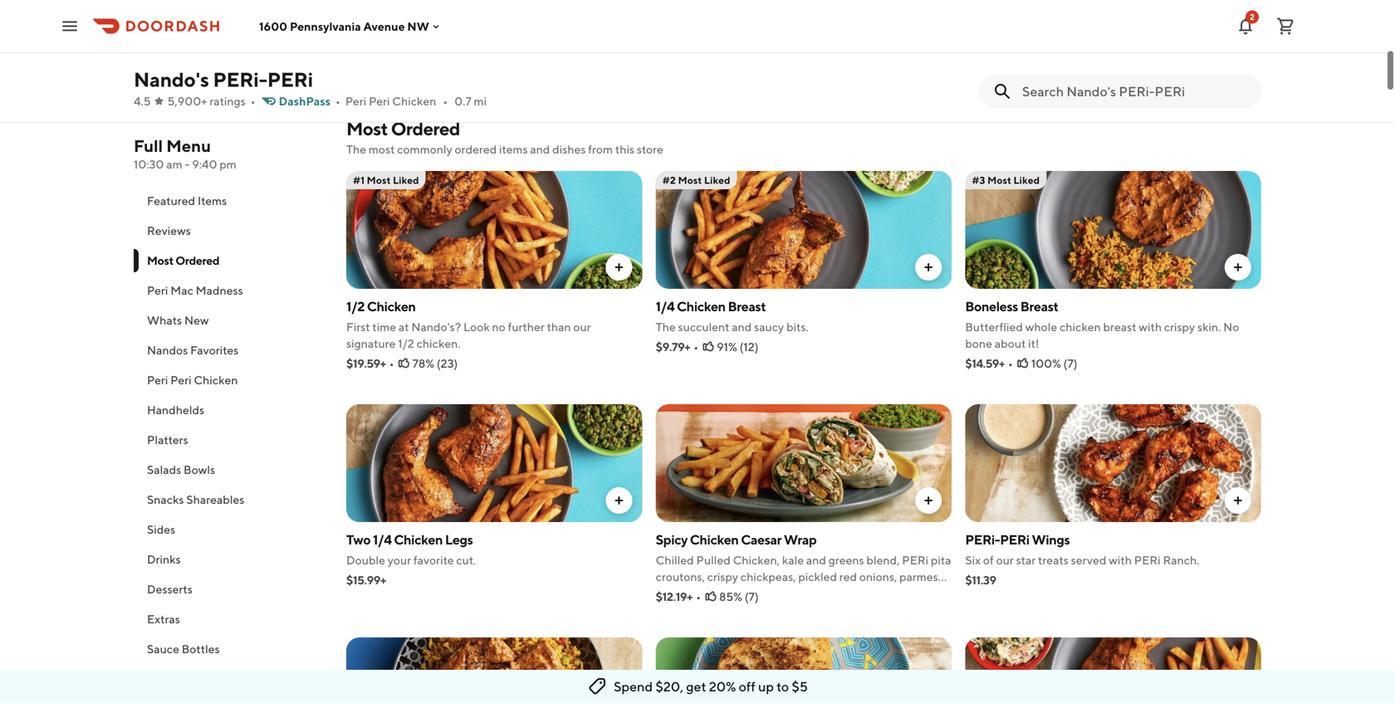 Task type: vqa. For each thing, say whether or not it's contained in the screenshot.
Pepper,
no



Task type: describe. For each thing, give the bounding box(es) containing it.
the inside the most ordered the most commonly ordered items and dishes from this store
[[346, 142, 366, 156]]

salads bowls
[[147, 463, 215, 477]]

peri peri chicken
[[147, 373, 238, 387]]

0 vertical spatial peri-
[[213, 68, 267, 91]]

(12)
[[740, 340, 759, 354]]

items
[[499, 142, 528, 156]]

and inside the most ordered the most commonly ordered items and dishes from this store
[[530, 142, 550, 156]]

78% (23)
[[413, 357, 458, 371]]

85% (7)
[[719, 590, 759, 604]]

add item to cart image for 1/2 chicken
[[613, 261, 626, 274]]

most for 1/2
[[367, 174, 391, 186]]

succulent
[[678, 320, 730, 334]]

featured items button
[[134, 186, 327, 216]]

sauce bottles button
[[134, 635, 327, 665]]

breast inside 1/4 chicken breast the succulent and saucy bits.
[[728, 299, 766, 314]]

boneless breast image
[[966, 171, 1262, 289]]

2
[[1250, 12, 1255, 22]]

sauce
[[147, 643, 179, 656]]

up
[[759, 679, 774, 695]]

• for $12.19+ •
[[696, 590, 701, 604]]

peri down pickled
[[782, 587, 809, 601]]

star
[[1017, 554, 1036, 567]]

100% (7)
[[1032, 357, 1078, 371]]

platters button
[[134, 425, 327, 455]]

featured
[[147, 194, 195, 208]]

store
[[637, 142, 664, 156]]

most
[[369, 142, 395, 156]]

$19.59+ •
[[346, 357, 394, 371]]

1/4 inside 1/4 chicken breast the succulent and saucy bits.
[[656, 299, 675, 314]]

in
[[699, 587, 708, 601]]

91%
[[717, 340, 738, 354]]

with inside "peri-peri wings six of our star treats served with peri ranch. $11.39"
[[1109, 554, 1132, 567]]

peri mac madness button
[[134, 276, 327, 306]]

get
[[686, 679, 707, 695]]

liked for 1/4 chicken breast
[[704, 174, 731, 186]]

pickled
[[799, 570, 837, 584]]

look
[[464, 320, 490, 334]]

extras
[[147, 613, 180, 626]]

and inside 1/4 chicken breast the succulent and saucy bits.
[[732, 320, 752, 334]]

1/4 chicken breast image
[[656, 171, 952, 289]]

with inside boneless breast butterflied whole chicken breast with crispy skin. no bone about it!
[[1139, 320, 1162, 334]]

ordered
[[455, 142, 497, 156]]

#2 most liked
[[663, 174, 731, 186]]

am
[[166, 157, 183, 171]]

handhelds button
[[134, 395, 327, 425]]

$12.19+ •
[[656, 590, 701, 604]]

-
[[185, 157, 190, 171]]

1 horizontal spatial 1/2
[[398, 337, 414, 351]]

our inside 'spicy chicken caesar wrap chilled pulled chicken, kale and greens blend, peri pita croutons, crispy chickpeas, pickled red onions, parmesan cheese, in our signature peri caesar dressing.'
[[711, 587, 728, 601]]

wrap
[[784, 532, 817, 548]]

nando's?
[[412, 320, 461, 334]]

0 horizontal spatial caesar
[[741, 532, 782, 548]]

the inside 1/4 chicken breast the succulent and saucy bits.
[[656, 320, 676, 334]]

kale
[[783, 554, 804, 567]]

• for $14.59+ •
[[1009, 357, 1013, 371]]

• for $9.79+ •
[[694, 340, 699, 354]]

chicken
[[1060, 320, 1101, 334]]

1 vertical spatial 4.5
[[134, 94, 151, 108]]

about
[[995, 337, 1026, 351]]

5,900+
[[167, 94, 207, 108]]

blend,
[[867, 554, 900, 567]]

spicy chicken caesar wrap chilled pulled chicken, kale and greens blend, peri pita croutons, crispy chickpeas, pickled red onions, parmesan cheese, in our signature peri caesar dressing.
[[656, 532, 952, 601]]

dashpass
[[279, 94, 331, 108]]

91% (12)
[[717, 340, 759, 354]]

• right ratings on the left
[[251, 94, 256, 108]]

liked for 1/2 chicken
[[393, 174, 419, 186]]

madness
[[196, 284, 243, 297]]

$9.79+ •
[[656, 340, 699, 354]]

drinks
[[147, 553, 181, 567]]

desserts button
[[134, 575, 327, 605]]

our inside "peri-peri wings six of our star treats served with peri ranch. $11.39"
[[997, 554, 1014, 567]]

add item to cart image for peri-peri wings
[[1232, 494, 1245, 508]]

snacks shareables
[[147, 493, 245, 507]]

chicken.
[[417, 337, 461, 351]]

crispy inside 'spicy chicken caesar wrap chilled pulled chicken, kale and greens blend, peri pita croutons, crispy chickpeas, pickled red onions, parmesan cheese, in our signature peri caesar dressing.'
[[708, 570, 739, 584]]

ranch.
[[1164, 554, 1200, 567]]

snacks
[[147, 493, 184, 507]]

saucy
[[754, 320, 784, 334]]

shareables
[[186, 493, 245, 507]]

add item to cart image for two 1/4 chicken legs
[[613, 494, 626, 508]]

chicken inside two 1/4 chicken legs double your favorite cut. $15.99+
[[394, 532, 443, 548]]

10:30
[[134, 157, 164, 171]]

menu
[[166, 136, 211, 156]]

(7) for whole
[[1064, 357, 1078, 371]]

reviews
[[147, 224, 191, 238]]

notification bell image
[[1236, 16, 1256, 36]]

bowls
[[184, 463, 215, 477]]

salads
[[147, 463, 181, 477]]

ratings
[[210, 94, 246, 108]]

sides button
[[134, 515, 327, 545]]

treats
[[1039, 554, 1069, 567]]

dressing.
[[850, 587, 897, 601]]

your
[[388, 554, 411, 567]]

it!
[[1029, 337, 1040, 351]]

spicy chicken caesar wrap image
[[656, 405, 952, 523]]

pulled
[[697, 554, 731, 567]]

• left 0.7
[[443, 94, 448, 108]]

(7) for wrap
[[745, 590, 759, 604]]

peri up star
[[1000, 532, 1030, 548]]

78%
[[413, 357, 435, 371]]

parmesan
[[900, 570, 951, 584]]

no
[[1224, 320, 1240, 334]]

chicken inside 1/2 chicken first time at nando's? look no further than our signature 1/2 chicken.
[[367, 299, 416, 314]]

5,900+ ratings •
[[167, 94, 256, 108]]

#1
[[353, 174, 365, 186]]

0 horizontal spatial 1/2
[[346, 299, 365, 314]]

1/4 chicken leg image
[[966, 638, 1262, 704]]

butterflied
[[966, 320, 1024, 334]]

chicken,
[[733, 554, 780, 567]]

whats
[[147, 314, 182, 327]]

chicken inside 1/4 chicken breast the succulent and saucy bits.
[[677, 299, 726, 314]]

$20,
[[656, 679, 684, 695]]



Task type: locate. For each thing, give the bounding box(es) containing it.
peri up 'most'
[[369, 94, 390, 108]]

peri inside "peri mac madness" button
[[147, 284, 168, 297]]

1 horizontal spatial ordered
[[391, 118, 460, 140]]

ordered for most ordered the most commonly ordered items and dishes from this store
[[391, 118, 460, 140]]

1 horizontal spatial and
[[732, 320, 752, 334]]

dashpass •
[[279, 94, 341, 108]]

1 vertical spatial caesar
[[811, 587, 848, 601]]

1 horizontal spatial 4.5
[[376, 5, 401, 25]]

full menu 10:30 am - 9:40 pm
[[134, 136, 237, 171]]

1 vertical spatial with
[[1109, 554, 1132, 567]]

most for 1/4
[[678, 174, 702, 186]]

(7) right 100% on the bottom of page
[[1064, 357, 1078, 371]]

$5
[[792, 679, 808, 695]]

mac
[[170, 284, 193, 297]]

0 vertical spatial ordered
[[391, 118, 460, 140]]

most right #3
[[988, 174, 1012, 186]]

0 vertical spatial signature
[[346, 337, 396, 351]]

peri left the ranch.
[[1135, 554, 1161, 567]]

time
[[373, 320, 396, 334]]

featured items
[[147, 194, 227, 208]]

1 horizontal spatial crispy
[[1165, 320, 1196, 334]]

whats new button
[[134, 306, 327, 336]]

bone
[[966, 337, 993, 351]]

most up 'most'
[[346, 118, 388, 140]]

1/4 inside two 1/4 chicken legs double your favorite cut. $15.99+
[[373, 532, 392, 548]]

0.7
[[455, 94, 472, 108]]

cut.
[[456, 554, 476, 567]]

peri peri chicken • 0.7 mi
[[346, 94, 487, 108]]

peri up parmesan
[[902, 554, 929, 567]]

signature up $19.59+ •
[[346, 337, 396, 351]]

0 horizontal spatial crispy
[[708, 570, 739, 584]]

liked
[[393, 174, 419, 186], [704, 174, 731, 186], [1014, 174, 1040, 186]]

1 vertical spatial and
[[732, 320, 752, 334]]

0 horizontal spatial our
[[574, 320, 591, 334]]

with right breast
[[1139, 320, 1162, 334]]

Item Search search field
[[1023, 82, 1249, 101]]

with right served on the right
[[1109, 554, 1132, 567]]

signature down chickpeas,
[[731, 587, 780, 601]]

ordered up peri mac madness
[[175, 254, 219, 268]]

0 horizontal spatial liked
[[393, 174, 419, 186]]

chicken
[[392, 94, 436, 108], [367, 299, 416, 314], [677, 299, 726, 314], [194, 373, 238, 387], [394, 532, 443, 548], [690, 532, 739, 548]]

spend
[[614, 679, 653, 695]]

1/2 up first at the top left of the page
[[346, 299, 365, 314]]

1 horizontal spatial liked
[[704, 174, 731, 186]]

peri left mac
[[147, 284, 168, 297]]

ordered for most ordered
[[175, 254, 219, 268]]

0 horizontal spatial (7)
[[745, 590, 759, 604]]

0 vertical spatial crispy
[[1165, 320, 1196, 334]]

add item to cart image
[[613, 261, 626, 274], [613, 494, 626, 508], [922, 494, 936, 508], [1232, 494, 1245, 508]]

0 horizontal spatial with
[[1109, 554, 1132, 567]]

signature inside 1/2 chicken first time at nando's? look no further than our signature 1/2 chicken.
[[346, 337, 396, 351]]

chicken down favorites
[[194, 373, 238, 387]]

0 vertical spatial 4.5
[[376, 5, 401, 25]]

chicken up pulled
[[690, 532, 739, 548]]

1 vertical spatial signature
[[731, 587, 780, 601]]

• right $19.59+
[[389, 357, 394, 371]]

cheese,
[[656, 587, 696, 601]]

4.5 down "nando's"
[[134, 94, 151, 108]]

our right of on the right of the page
[[997, 554, 1014, 567]]

0 vertical spatial 1/4
[[656, 299, 675, 314]]

• right dashpass
[[336, 94, 341, 108]]

1 liked from the left
[[393, 174, 419, 186]]

peri up dashpass
[[267, 68, 313, 91]]

2 add item to cart image from the left
[[1232, 261, 1245, 274]]

spend $20, get 20% off up to $5
[[614, 679, 808, 695]]

1 horizontal spatial peri-
[[966, 532, 1001, 548]]

breast inside boneless breast butterflied whole chicken breast with crispy skin. no bone about it!
[[1021, 299, 1059, 314]]

peri- up ratings on the left
[[213, 68, 267, 91]]

most inside the most ordered the most commonly ordered items and dishes from this store
[[346, 118, 388, 140]]

$15.99+
[[346, 574, 386, 587]]

1 vertical spatial 1/4
[[373, 532, 392, 548]]

1/2 chicken first time at nando's? look no further than our signature 1/2 chicken.
[[346, 299, 591, 351]]

no
[[492, 320, 506, 334]]

breast up saucy
[[728, 299, 766, 314]]

0 horizontal spatial ordered
[[175, 254, 219, 268]]

peri down the nandos
[[147, 373, 168, 387]]

1/2 down at
[[398, 337, 414, 351]]

1 vertical spatial our
[[997, 554, 1014, 567]]

0 horizontal spatial add item to cart image
[[922, 261, 936, 274]]

and right the items
[[530, 142, 550, 156]]

1 horizontal spatial the
[[656, 320, 676, 334]]

peri
[[267, 68, 313, 91], [1000, 532, 1030, 548], [902, 554, 929, 567], [1135, 554, 1161, 567], [782, 587, 809, 601]]

4.5
[[376, 5, 401, 25], [134, 94, 151, 108]]

open menu image
[[60, 16, 80, 36]]

#3
[[972, 174, 986, 186]]

sauce bottles
[[147, 643, 220, 656]]

add item to cart image
[[922, 261, 936, 274], [1232, 261, 1245, 274]]

legs
[[445, 532, 473, 548]]

chicken up the time
[[367, 299, 416, 314]]

nandos favorites
[[147, 344, 239, 357]]

peri right the dashpass • at left
[[346, 94, 367, 108]]

1 breast from the left
[[728, 299, 766, 314]]

the up $9.79+
[[656, 320, 676, 334]]

1 vertical spatial ordered
[[175, 254, 219, 268]]

peri
[[346, 94, 367, 108], [369, 94, 390, 108], [147, 284, 168, 297], [147, 373, 168, 387], [170, 373, 192, 387]]

garlic bread image
[[656, 638, 952, 704]]

crispy inside boneless breast butterflied whole chicken breast with crispy skin. no bone about it!
[[1165, 320, 1196, 334]]

(7) right 85%
[[745, 590, 759, 604]]

#1 most liked
[[353, 174, 419, 186]]

1600 pennsylvania avenue nw
[[259, 19, 429, 33]]

1/2 chicken image
[[346, 171, 643, 289]]

1 vertical spatial crispy
[[708, 570, 739, 584]]

0 vertical spatial 1/2
[[346, 299, 365, 314]]

0 vertical spatial (7)
[[1064, 357, 1078, 371]]

0 horizontal spatial 1/4
[[373, 532, 392, 548]]

1 horizontal spatial (7)
[[1064, 357, 1078, 371]]

drinks button
[[134, 545, 327, 575]]

ordered
[[391, 118, 460, 140], [175, 254, 219, 268]]

4.5 left nw
[[376, 5, 401, 25]]

ordered inside the most ordered the most commonly ordered items and dishes from this store
[[391, 118, 460, 140]]

0 horizontal spatial 4.5
[[134, 94, 151, 108]]

• right $12.19+
[[696, 590, 701, 604]]

to
[[777, 679, 789, 695]]

and up pickled
[[807, 554, 827, 567]]

mi
[[474, 94, 487, 108]]

platters
[[147, 433, 188, 447]]

1/4 right two
[[373, 532, 392, 548]]

•
[[251, 94, 256, 108], [336, 94, 341, 108], [443, 94, 448, 108], [694, 340, 699, 354], [389, 357, 394, 371], [1009, 357, 1013, 371], [696, 590, 701, 604]]

1 vertical spatial 1/2
[[398, 337, 414, 351]]

most for boneless
[[988, 174, 1012, 186]]

0 horizontal spatial the
[[346, 142, 366, 156]]

red
[[840, 570, 857, 584]]

and
[[530, 142, 550, 156], [732, 320, 752, 334], [807, 554, 827, 567]]

2 vertical spatial our
[[711, 587, 728, 601]]

peri peri chicken bowl image
[[346, 638, 643, 704]]

crispy down pulled
[[708, 570, 739, 584]]

liked for boneless breast
[[1014, 174, 1040, 186]]

caesar
[[741, 532, 782, 548], [811, 587, 848, 601]]

pennsylvania
[[290, 19, 361, 33]]

snacks shareables button
[[134, 485, 327, 515]]

1 horizontal spatial breast
[[1021, 299, 1059, 314]]

full
[[134, 136, 163, 156]]

bits.
[[787, 320, 809, 334]]

peri-peri wings image
[[966, 405, 1262, 523]]

crispy left skin.
[[1165, 320, 1196, 334]]

dishes
[[553, 142, 586, 156]]

most right #2
[[678, 174, 702, 186]]

add item to cart image for boneless breast
[[1232, 261, 1245, 274]]

peri- up of on the right of the page
[[966, 532, 1001, 548]]

most right #1
[[367, 174, 391, 186]]

our right the than at the top left of page
[[574, 320, 591, 334]]

1 vertical spatial peri-
[[966, 532, 1001, 548]]

1/4
[[656, 299, 675, 314], [373, 532, 392, 548]]

desserts
[[147, 583, 193, 597]]

salads bowls button
[[134, 455, 327, 485]]

2 horizontal spatial and
[[807, 554, 827, 567]]

0 horizontal spatial breast
[[728, 299, 766, 314]]

$14.59+
[[966, 357, 1005, 371]]

spicy
[[656, 532, 688, 548]]

bottles
[[182, 643, 220, 656]]

boneless
[[966, 299, 1019, 314]]

our inside 1/2 chicken first time at nando's? look no further than our signature 1/2 chicken.
[[574, 320, 591, 334]]

liked right #3
[[1014, 174, 1040, 186]]

• for dashpass •
[[336, 94, 341, 108]]

add item to cart image for spicy chicken caesar wrap
[[922, 494, 936, 508]]

our right in
[[711, 587, 728, 601]]

2 vertical spatial and
[[807, 554, 827, 567]]

0 vertical spatial with
[[1139, 320, 1162, 334]]

1 horizontal spatial add item to cart image
[[1232, 261, 1245, 274]]

liked right #2
[[704, 174, 731, 186]]

add item to cart image for 1/4 chicken breast
[[922, 261, 936, 274]]

chicken inside 'spicy chicken caesar wrap chilled pulled chicken, kale and greens blend, peri pita croutons, crispy chickpeas, pickled red onions, parmesan cheese, in our signature peri caesar dressing.'
[[690, 532, 739, 548]]

85%
[[719, 590, 743, 604]]

2 horizontal spatial liked
[[1014, 174, 1040, 186]]

peri up handhelds
[[170, 373, 192, 387]]

two 1/4 chicken legs image
[[346, 405, 643, 523]]

1 horizontal spatial 1/4
[[656, 299, 675, 314]]

0 vertical spatial the
[[346, 142, 366, 156]]

peri for peri peri chicken • 0.7 mi
[[346, 94, 367, 108]]

• down about
[[1009, 357, 1013, 371]]

and inside 'spicy chicken caesar wrap chilled pulled chicken, kale and greens blend, peri pita croutons, crispy chickpeas, pickled red onions, parmesan cheese, in our signature peri caesar dressing.'
[[807, 554, 827, 567]]

2 horizontal spatial our
[[997, 554, 1014, 567]]

favorite
[[414, 554, 454, 567]]

2 breast from the left
[[1021, 299, 1059, 314]]

chickpeas,
[[741, 570, 796, 584]]

caesar up chicken,
[[741, 532, 782, 548]]

breast
[[1104, 320, 1137, 334]]

the
[[346, 142, 366, 156], [656, 320, 676, 334]]

100%
[[1032, 357, 1062, 371]]

1 horizontal spatial caesar
[[811, 587, 848, 601]]

chicken up succulent
[[677, 299, 726, 314]]

liked down commonly
[[393, 174, 419, 186]]

peri peri chicken button
[[134, 366, 327, 395]]

greens
[[829, 554, 865, 567]]

items
[[198, 194, 227, 208]]

skin.
[[1198, 320, 1222, 334]]

breast up whole
[[1021, 299, 1059, 314]]

(23)
[[437, 357, 458, 371]]

• down succulent
[[694, 340, 699, 354]]

peri for peri peri chicken
[[147, 373, 168, 387]]

chilled
[[656, 554, 694, 567]]

onions,
[[860, 570, 898, 584]]

1 vertical spatial the
[[656, 320, 676, 334]]

signature inside 'spicy chicken caesar wrap chilled pulled chicken, kale and greens blend, peri pita croutons, crispy chickpeas, pickled red onions, parmesan cheese, in our signature peri caesar dressing.'
[[731, 587, 780, 601]]

1 horizontal spatial our
[[711, 587, 728, 601]]

double
[[346, 554, 385, 567]]

0 vertical spatial and
[[530, 142, 550, 156]]

pita
[[931, 554, 952, 567]]

first
[[346, 320, 370, 334]]

caesar down pickled
[[811, 587, 848, 601]]

1 vertical spatial (7)
[[745, 590, 759, 604]]

1 add item to cart image from the left
[[922, 261, 936, 274]]

than
[[547, 320, 571, 334]]

sides
[[147, 523, 175, 537]]

most down reviews
[[147, 254, 173, 268]]

1 horizontal spatial with
[[1139, 320, 1162, 334]]

3 liked from the left
[[1014, 174, 1040, 186]]

most
[[346, 118, 388, 140], [367, 174, 391, 186], [678, 174, 702, 186], [988, 174, 1012, 186], [147, 254, 173, 268]]

• for $19.59+ •
[[389, 357, 394, 371]]

0 horizontal spatial peri-
[[213, 68, 267, 91]]

handhelds
[[147, 403, 204, 417]]

0 horizontal spatial and
[[530, 142, 550, 156]]

1 horizontal spatial signature
[[731, 587, 780, 601]]

the left 'most'
[[346, 142, 366, 156]]

1/4 up $9.79+
[[656, 299, 675, 314]]

chicken left 0.7
[[392, 94, 436, 108]]

0 horizontal spatial signature
[[346, 337, 396, 351]]

and up 91% (12)
[[732, 320, 752, 334]]

0 items, open order cart image
[[1276, 16, 1296, 36]]

$14.59+ •
[[966, 357, 1013, 371]]

chicken up favorite
[[394, 532, 443, 548]]

2 liked from the left
[[704, 174, 731, 186]]

peri for peri mac madness
[[147, 284, 168, 297]]

0 vertical spatial caesar
[[741, 532, 782, 548]]

two
[[346, 532, 371, 548]]

chicken inside button
[[194, 373, 238, 387]]

0 vertical spatial our
[[574, 320, 591, 334]]

ordered up commonly
[[391, 118, 460, 140]]

peri- inside "peri-peri wings six of our star treats served with peri ranch. $11.39"
[[966, 532, 1001, 548]]



